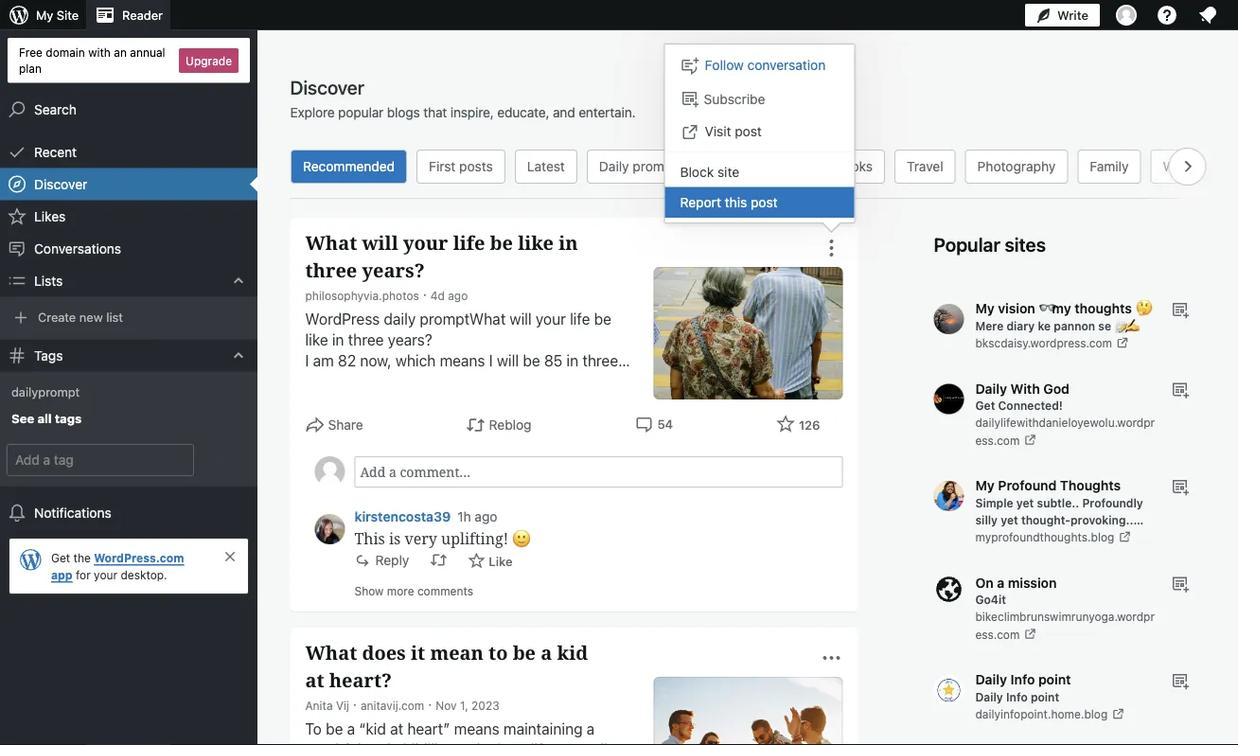 Task type: vqa. For each thing, say whether or not it's contained in the screenshot.
yet to the top
yes



Task type: locate. For each thing, give the bounding box(es) containing it.
the down the half
[[378, 477, 401, 495]]

ago inside what will your life be like in three years? philosophyvia.photos · 4d ago wordpress daily promptwhat will your life be like in three years? i am 82 now, which means i will be 85 in three years. but then, who cares? and why should i care? who should i care? who should care for me? after these three years, i wish to continue my life with my better half. my better half is with me, thank god. as you can see in the image above, she is holding back my shirt, providing me with much comfort, support, and mental strength.so what will i be like?futuremy imaginationmessagemy advice
[[448, 289, 468, 302]]

who
[[347, 393, 378, 411], [481, 393, 513, 411]]

discover up explore
[[290, 76, 365, 98]]

with up image
[[420, 456, 449, 474]]

subscribe image
[[1171, 477, 1190, 496], [1171, 671, 1190, 690]]

life up care
[[570, 310, 590, 328]]

on
[[976, 575, 994, 590]]

popular
[[934, 233, 1001, 255]]

daily for daily info point daily info point
[[976, 672, 1008, 688]]

she
[[500, 477, 524, 495]]

anita
[[305, 699, 333, 712]]

is up reply
[[389, 528, 401, 548]]

for up continue
[[601, 393, 620, 411]]

be
[[490, 230, 513, 256], [594, 310, 612, 328], [523, 352, 540, 370], [339, 539, 356, 557], [513, 640, 536, 666]]

you
[[583, 456, 608, 474]]

0 vertical spatial is
[[405, 456, 416, 474]]

1 horizontal spatial life
[[453, 230, 485, 256]]

prompts
[[633, 159, 684, 174]]

show more comments button
[[355, 579, 473, 603]]

ago right 4d
[[448, 289, 468, 302]]

post right this on the top of page
[[751, 195, 778, 210]]

info up dailyinfopoint.home.blog
[[1011, 672, 1035, 688]]

·
[[423, 286, 427, 302], [353, 696, 357, 712], [428, 696, 432, 712]]

to right wish
[[546, 414, 560, 432]]

Daily prompts radio
[[587, 150, 696, 184]]

app
[[51, 568, 73, 581]]

2 horizontal spatial is
[[528, 477, 540, 495]]

i left wish
[[503, 414, 507, 432]]

a left kid at the left bottom of page
[[541, 640, 552, 666]]

half
[[376, 456, 401, 474]]

my inside my vision 👓my thoughts 🤔 mere diary ke pannon se 📝✍️
[[976, 301, 995, 316]]

1 vertical spatial discover
[[34, 176, 87, 192]]

providing
[[406, 498, 470, 516]]

· left 4d
[[423, 286, 427, 302]]

ess.com for daily
[[976, 434, 1020, 447]]

help image
[[1156, 4, 1179, 27]]

i
[[305, 352, 309, 370], [489, 352, 493, 370], [612, 373, 615, 391], [432, 393, 436, 411], [503, 414, 507, 432], [331, 539, 335, 557]]

be up care
[[594, 310, 612, 328]]

in right see in the left of the page
[[362, 477, 374, 495]]

share
[[328, 417, 363, 433]]

family
[[1090, 159, 1129, 174]]

· left nov
[[428, 696, 432, 712]]

site
[[718, 164, 740, 179]]

your down get the
[[94, 568, 117, 581]]

menu inside tooltip
[[665, 45, 855, 223]]

what inside what does it mean to be a kid at heart? anita vij · anitavij.com · nov 1, 2023
[[305, 640, 357, 666]]

tooltip
[[655, 44, 856, 233]]

holding
[[543, 477, 594, 495]]

4d
[[431, 289, 445, 302]]

wish
[[511, 414, 542, 432]]

1 horizontal spatial who
[[481, 393, 513, 411]]

continue
[[564, 414, 623, 432]]

be left 85
[[523, 352, 540, 370]]

👓my
[[1039, 301, 1072, 316]]

0 vertical spatial to
[[546, 414, 560, 432]]

my up can
[[305, 456, 326, 474]]

1 vertical spatial the
[[73, 551, 91, 564]]

0 vertical spatial discover
[[290, 76, 365, 98]]

my up simple
[[976, 478, 995, 493]]

daily with god link
[[976, 381, 1070, 396]]

me
[[474, 498, 495, 516]]

1 horizontal spatial to
[[546, 414, 560, 432]]

keyboard_arrow_down image
[[229, 271, 248, 290]]

a right on
[[997, 575, 1005, 590]]

your
[[403, 230, 448, 256], [536, 310, 566, 328], [94, 568, 117, 581]]

my vision 👓my thoughts 🤔 link
[[976, 301, 1149, 316]]

2 vertical spatial subscribe image
[[1171, 574, 1190, 593]]

· inside what will your life be like in three years? philosophyvia.photos · 4d ago wordpress daily promptwhat will your life be like in three years? i am 82 now, which means i will be 85 in three years. but then, who cares? and why should i care? who should i care? who should care for me? after these three years, i wish to continue my life with my better half. my better half is with me, thank god. as you can see in the image above, she is holding back my shirt, providing me with much comfort, support, and mental strength.so what will i be like?futuremy imaginationmessagemy advice
[[423, 286, 427, 302]]

1 horizontal spatial for
[[601, 393, 620, 411]]

my down these
[[387, 435, 407, 453]]

1 horizontal spatial the
[[378, 477, 401, 495]]

get up 'app'
[[51, 551, 70, 564]]

2 horizontal spatial life
[[570, 310, 590, 328]]

menu
[[665, 45, 855, 223]]

post inside report this post button
[[751, 195, 778, 210]]

what does it mean to be a kid at heart? link
[[305, 639, 631, 694]]

my site
[[36, 8, 79, 22]]

0 vertical spatial better
[[411, 435, 453, 453]]

2 who from the left
[[481, 393, 513, 411]]

what inside what will your life be like in three years? philosophyvia.photos · 4d ago wordpress daily promptwhat will your life be like in three years? i am 82 now, which means i will be 85 in three years. but then, who cares? and why should i care? who should i care? who should care for me? after these three years, i wish to continue my life with my better half. my better half is with me, thank god. as you can see in the image above, she is holding back my shirt, providing me with much comfort, support, and mental strength.so what will i be like?futuremy imaginationmessagemy advice
[[305, 230, 357, 256]]

reblog image
[[430, 552, 447, 569]]

1 vertical spatial what
[[305, 640, 357, 666]]

the up for your desktop.
[[73, 551, 91, 564]]

discover down recent
[[34, 176, 87, 192]]

add group
[[0, 441, 258, 479]]

1 vertical spatial subscribe image
[[1171, 671, 1190, 690]]

0 horizontal spatial the
[[73, 551, 91, 564]]

is right the half
[[405, 456, 416, 474]]

0 vertical spatial the
[[378, 477, 401, 495]]

to right "mean"
[[489, 640, 508, 666]]

care? down cares?
[[440, 393, 477, 411]]

in right 85
[[567, 352, 579, 370]]

group
[[315, 456, 843, 488]]

option group
[[286, 150, 1224, 184]]

0 horizontal spatial get
[[51, 551, 70, 564]]

1 horizontal spatial your
[[403, 230, 448, 256]]

0 vertical spatial ess.com
[[976, 434, 1020, 447]]

1h ago link
[[458, 509, 498, 524]]

1 vertical spatial info
[[1007, 690, 1028, 704]]

· right vij
[[353, 696, 357, 712]]

82
[[338, 352, 356, 370]]

writing
[[1163, 159, 1207, 174]]

1 toggle menu image from the top
[[821, 237, 843, 259]]

is right she
[[528, 477, 540, 495]]

a inside what does it mean to be a kid at heart? anita vij · anitavij.com · nov 1, 2023
[[541, 640, 552, 666]]

subscribe image
[[1171, 300, 1190, 319], [1171, 380, 1190, 399], [1171, 574, 1190, 593]]

2 subscribe image from the top
[[1171, 380, 1190, 399]]

get down daily with god link
[[976, 399, 996, 412]]

dailyinfopoint.home.blog
[[976, 708, 1108, 721]]

1 horizontal spatial my
[[343, 498, 363, 516]]

notifications
[[34, 505, 111, 521]]

list
[[106, 310, 123, 324]]

0 vertical spatial ago
[[448, 289, 468, 302]]

1 vertical spatial to
[[489, 640, 508, 666]]

daily inside daily with god get connected!
[[976, 381, 1008, 396]]

likes link
[[0, 200, 258, 233]]

1 vertical spatial a
[[541, 640, 552, 666]]

subscribe button
[[665, 81, 855, 116]]

ess.com down go4it
[[976, 628, 1020, 641]]

am
[[313, 352, 334, 370]]

1 vertical spatial your
[[536, 310, 566, 328]]

pannon
[[1054, 319, 1096, 332]]

reply
[[375, 552, 409, 568]]

3 subscribe image from the top
[[1171, 574, 1190, 593]]

nov 1, 2023 link
[[436, 699, 500, 712]]

2 horizontal spatial my
[[387, 435, 407, 453]]

as
[[561, 456, 579, 474]]

option group containing recommended
[[286, 150, 1224, 184]]

with left an
[[88, 45, 111, 59]]

0 vertical spatial like
[[518, 230, 554, 256]]

daily left prompts
[[599, 159, 629, 174]]

years? up philosophyvia.photos
[[362, 257, 425, 283]]

85
[[544, 352, 563, 370]]

First posts radio
[[416, 150, 505, 184]]

to inside what does it mean to be a kid at heart? anita vij · anitavij.com · nov 1, 2023
[[489, 640, 508, 666]]

above,
[[450, 477, 496, 495]]

what will your life be like in three years? link
[[305, 229, 631, 284]]

0 horizontal spatial your
[[94, 568, 117, 581]]

my up mere
[[976, 301, 995, 316]]

my for profound
[[976, 478, 995, 493]]

will right "promptwhat"
[[510, 310, 532, 328]]

1 horizontal spatial is
[[405, 456, 416, 474]]

0 horizontal spatial a
[[541, 640, 552, 666]]

recent
[[34, 144, 77, 160]]

be inside what does it mean to be a kid at heart? anita vij · anitavij.com · nov 1, 2023
[[513, 640, 536, 666]]

report
[[680, 195, 722, 210]]

like down latest option
[[518, 230, 554, 256]]

your up 4d
[[403, 230, 448, 256]]

toggle menu image
[[821, 237, 843, 259], [821, 647, 843, 670]]

2 toggle menu image from the top
[[821, 647, 843, 670]]

0 horizontal spatial for
[[76, 568, 91, 581]]

this is very uplifting! 🙂
[[355, 528, 528, 548]]

1 vertical spatial get
[[51, 551, 70, 564]]

who down but
[[347, 393, 378, 411]]

point up dailyinfopoint.home.blog
[[1031, 690, 1060, 704]]

info down daily info point link
[[1007, 690, 1028, 704]]

what up philosophyvia.photos
[[305, 230, 357, 256]]

report this post
[[680, 195, 778, 210]]

should up care
[[562, 373, 608, 391]]

yet up the up
[[1001, 513, 1019, 527]]

dailylifewithdanieloyewolu.wordpr ess.com
[[976, 416, 1156, 447]]

like up 'am'
[[305, 331, 328, 349]]

1 subscribe image from the top
[[1171, 477, 1190, 496]]

1 ess.com from the top
[[976, 434, 1020, 447]]

0 vertical spatial post
[[735, 123, 762, 139]]

discover inside discover explore popular blogs that inspire, educate, and entertain.
[[290, 76, 365, 98]]

1 subscribe image from the top
[[1171, 300, 1190, 319]]

ess.com inside dailylifewithdanieloyewolu.wordpr ess.com
[[976, 434, 1020, 447]]

my inside my profound thoughts simple yet subtle.. profoundly silly yet thought-provoking.. sums up life..
[[976, 478, 995, 493]]

0 vertical spatial toggle menu image
[[821, 237, 843, 259]]

se
[[1099, 319, 1112, 332]]

popular sites
[[934, 233, 1046, 255]]

1 vertical spatial post
[[751, 195, 778, 210]]

a
[[997, 575, 1005, 590], [541, 640, 552, 666]]

0 vertical spatial subscribe image
[[1171, 300, 1190, 319]]

Food radio
[[705, 150, 761, 184]]

daily down daily info point link
[[976, 690, 1004, 704]]

educate,
[[497, 105, 550, 120]]

my down see in the left of the page
[[343, 498, 363, 516]]

like?futuremy
[[360, 539, 456, 557]]

ke
[[1038, 319, 1051, 332]]

menu containing follow conversation
[[665, 45, 855, 223]]

2 vertical spatial your
[[94, 568, 117, 581]]

ago right 1h
[[475, 509, 498, 524]]

2 what from the top
[[305, 640, 357, 666]]

2 ess.com from the top
[[976, 628, 1020, 641]]

photography
[[977, 159, 1056, 174]]

1 vertical spatial subscribe image
[[1171, 380, 1190, 399]]

toggle menu image for what will your life be like in three years?
[[821, 237, 843, 259]]

yet down profound
[[1017, 496, 1034, 510]]

what up at heart?
[[305, 640, 357, 666]]

life down share
[[330, 435, 350, 453]]

0 horizontal spatial better
[[330, 456, 372, 474]]

what will your life be like in three years? philosophyvia.photos · 4d ago wordpress daily promptwhat will your life be like in three years? i am 82 now, which means i will be 85 in three years. but then, who cares? and why should i care? who should i care? who should care for me? after these three years, i wish to continue my life with my better half. my better half is with me, thank god. as you can see in the image above, she is holding back my shirt, providing me with much comfort, support, and mental strength.so what will i be like?futuremy imaginationmessagemy advice
[[305, 230, 627, 578]]

three
[[305, 257, 357, 283], [348, 331, 384, 349], [583, 352, 619, 370], [418, 414, 454, 432]]

1,
[[460, 699, 469, 712]]

2 subscribe image from the top
[[1171, 671, 1190, 690]]

0 horizontal spatial ago
[[448, 289, 468, 302]]

1 horizontal spatial like
[[518, 230, 554, 256]]

0 vertical spatial point
[[1039, 672, 1072, 688]]

will up philosophyvia.photos
[[362, 230, 398, 256]]

popular
[[338, 105, 384, 120]]

in
[[559, 230, 578, 256], [332, 331, 344, 349], [567, 352, 579, 370], [362, 477, 374, 495]]

0 vertical spatial subscribe image
[[1171, 477, 1190, 496]]

daily for daily with god get connected!
[[976, 381, 1008, 396]]

get the
[[51, 551, 94, 564]]

my profound thoughts link
[[976, 478, 1121, 493]]

daily inside option
[[599, 159, 629, 174]]

1 care? from the left
[[305, 393, 343, 411]]

that
[[424, 105, 447, 120]]

0 horizontal spatial to
[[489, 640, 508, 666]]

subscribe image for point
[[1171, 671, 1190, 690]]

i up cares?
[[489, 352, 493, 370]]

0 vertical spatial get
[[976, 399, 996, 412]]

will
[[362, 230, 398, 256], [510, 310, 532, 328], [497, 352, 519, 370], [305, 539, 327, 557]]

1 vertical spatial better
[[330, 456, 372, 474]]

2 horizontal spatial your
[[536, 310, 566, 328]]

the inside what will your life be like in three years? philosophyvia.photos · 4d ago wordpress daily promptwhat will your life be like in three years? i am 82 now, which means i will be 85 in three years. but then, who cares? and why should i care? who should i care? who should care for me? after these three years, i wish to continue my life with my better half. my better half is with me, thank god. as you can see in the image above, she is holding back my shirt, providing me with much comfort, support, and mental strength.so what will i be like?futuremy imaginationmessagemy advice
[[378, 477, 401, 495]]

profound
[[999, 478, 1057, 493]]

daily up dailyinfopoint.home.blog
[[976, 672, 1008, 688]]

ess.com inside bikeclimbrunswimrunyoga.wordpr ess.com
[[976, 628, 1020, 641]]

ess.com down 'connected!'
[[976, 434, 1020, 447]]

post inside visit post button
[[735, 123, 762, 139]]

block site
[[680, 164, 740, 179]]

0 horizontal spatial discover
[[34, 176, 87, 192]]

0 vertical spatial yet
[[1017, 496, 1034, 510]]

which
[[396, 352, 436, 370]]

better left half. at the left of page
[[411, 435, 453, 453]]

daily left with
[[976, 381, 1008, 396]]

0 horizontal spatial care?
[[305, 393, 343, 411]]

life
[[453, 230, 485, 256], [570, 310, 590, 328], [330, 435, 350, 453]]

0 horizontal spatial who
[[347, 393, 378, 411]]

1 vertical spatial ess.com
[[976, 628, 1020, 641]]

1 horizontal spatial ago
[[475, 509, 498, 524]]

years? up which
[[388, 331, 433, 349]]

1 vertical spatial life
[[570, 310, 590, 328]]

1 what from the top
[[305, 230, 357, 256]]

post right visit
[[735, 123, 762, 139]]

126
[[799, 417, 821, 432]]

who up reblog 'button' at the left of page
[[481, 393, 513, 411]]

1 horizontal spatial discover
[[290, 76, 365, 98]]

be left kid at the left bottom of page
[[513, 640, 536, 666]]

likes
[[34, 208, 66, 224]]

create
[[38, 310, 76, 324]]

2 vertical spatial is
[[389, 528, 401, 548]]

1 vertical spatial point
[[1031, 690, 1060, 704]]

dailyprompt link
[[0, 378, 258, 405]]

1 vertical spatial is
[[528, 477, 540, 495]]

bkscdaisy.wordpress.com
[[976, 337, 1113, 350]]

my left site
[[36, 8, 53, 22]]

my down me?
[[305, 435, 326, 453]]

0 horizontal spatial is
[[389, 528, 401, 548]]

0 horizontal spatial like
[[305, 331, 328, 349]]

will up and
[[497, 352, 519, 370]]

1 vertical spatial ago
[[475, 509, 498, 524]]

1 horizontal spatial ·
[[423, 286, 427, 302]]

1 vertical spatial toggle menu image
[[821, 647, 843, 670]]

0 vertical spatial what
[[305, 230, 357, 256]]

care? down years.
[[305, 393, 343, 411]]

add
[[212, 453, 235, 467]]

0 vertical spatial your
[[403, 230, 448, 256]]

1 horizontal spatial get
[[976, 399, 996, 412]]

Add a tag text field
[[8, 445, 193, 475]]

discover link
[[0, 168, 258, 200]]

0 vertical spatial a
[[997, 575, 1005, 590]]

1 horizontal spatial a
[[997, 575, 1005, 590]]

comments
[[418, 584, 473, 598]]

0 vertical spatial life
[[453, 230, 485, 256]]

0 vertical spatial for
[[601, 393, 620, 411]]

better up see in the left of the page
[[330, 456, 372, 474]]

point up 'dailyinfopoint.home.blog' link
[[1039, 672, 1072, 688]]

1 horizontal spatial care?
[[440, 393, 477, 411]]

your up 85
[[536, 310, 566, 328]]

with
[[1011, 381, 1041, 396]]

in down wordpress
[[332, 331, 344, 349]]

None radio
[[770, 150, 813, 184]]

2 vertical spatial life
[[330, 435, 350, 453]]

what does it mean to be a kid at heart? anita vij · anitavij.com · nov 1, 2023
[[305, 640, 588, 712]]

for down get the
[[76, 568, 91, 581]]

wordpress.com app
[[51, 551, 184, 581]]

three right these
[[418, 414, 454, 432]]

Add a comment… text field
[[355, 456, 843, 488]]

bkscdaisy.wordpress.com link
[[976, 336, 1130, 350]]

three up the now,
[[348, 331, 384, 349]]

life up 4d ago 'link'
[[453, 230, 485, 256]]



Task type: describe. For each thing, give the bounding box(es) containing it.
after
[[338, 414, 372, 432]]

imaginationmessagemy
[[460, 539, 622, 557]]

tooltip containing follow conversation
[[655, 44, 856, 233]]

reader link
[[86, 0, 170, 30]]

0 vertical spatial info
[[1011, 672, 1035, 688]]

support,
[[368, 518, 425, 536]]

dailylifewithdanieloyewolu.wordpr
[[976, 416, 1156, 429]]

three up philosophyvia.photos
[[305, 257, 357, 283]]

manage your notifications image
[[1197, 4, 1220, 27]]

add button
[[201, 445, 246, 475]]

Photography radio
[[965, 150, 1068, 184]]

i down who
[[432, 393, 436, 411]]

kirstencosta39 image
[[315, 514, 345, 545]]

for your desktop.
[[73, 568, 167, 581]]

reply button
[[355, 552, 409, 570]]

with inside free domain with an annual plan
[[88, 45, 111, 59]]

my for site
[[36, 8, 53, 22]]

three up care
[[583, 352, 619, 370]]

site
[[57, 8, 79, 22]]

subscribe image for connected!
[[1171, 380, 1190, 399]]

get inside daily with god get connected!
[[976, 399, 996, 412]]

2023
[[472, 699, 500, 712]]

go4it
[[976, 593, 1007, 607]]

📝✍️
[[1115, 319, 1138, 332]]

to inside what will your life be like in three years? philosophyvia.photos · 4d ago wordpress daily promptwhat will your life be like in three years? i am 82 now, which means i will be 85 in three years. but then, who cares? and why should i care? who should i care? who should care for me? after these three years, i wish to continue my life with my better half. my better half is with me, thank god. as you can see in the image above, she is holding back my shirt, providing me with much comfort, support, and mental strength.so what will i be like?futuremy imaginationmessagemy advice
[[546, 414, 560, 432]]

1 vertical spatial years?
[[388, 331, 433, 349]]

silly
[[976, 513, 998, 527]]

all
[[37, 411, 52, 425]]

my inside what will your life be like in three years? philosophyvia.photos · 4d ago wordpress daily promptwhat will your life be like in three years? i am 82 now, which means i will be 85 in three years. but then, who cares? and why should i care? who should i care? who should care for me? after these three years, i wish to continue my life with my better half. my better half is with me, thank god. as you can see in the image above, she is holding back my shirt, providing me with much comfort, support, and mental strength.so what will i be like?futuremy imaginationmessagemy advice
[[305, 456, 326, 474]]

i left 'am'
[[305, 352, 309, 370]]

bikeclimbrunswimrunyoga.wordpr ess.com
[[976, 610, 1155, 641]]

half.
[[457, 435, 486, 453]]

me?
[[305, 414, 334, 432]]

more
[[387, 584, 414, 598]]

a inside on a mission go4it
[[997, 575, 1005, 590]]

54 button
[[635, 415, 673, 434]]

much
[[531, 498, 570, 516]]

travel
[[907, 159, 943, 174]]

now,
[[360, 352, 392, 370]]

and
[[499, 373, 526, 391]]

god
[[1044, 381, 1070, 396]]

daily with god get connected!
[[976, 381, 1070, 412]]

but
[[351, 373, 374, 391]]

reblog
[[489, 417, 532, 433]]

connected!
[[999, 399, 1063, 412]]

philosophyvia.photos
[[305, 289, 419, 302]]

1 vertical spatial for
[[76, 568, 91, 581]]

be down posts
[[490, 230, 513, 256]]

philosophyvia.photos link
[[305, 289, 419, 302]]

vij
[[336, 699, 349, 712]]

Latest radio
[[514, 150, 577, 184]]

see all tags
[[11, 411, 82, 425]]

keyboard_arrow_down image
[[229, 346, 248, 365]]

with down she
[[499, 498, 528, 516]]

my vision 👓my thoughts 🤔 mere diary ke pannon se 📝✍️
[[976, 301, 1149, 332]]

discover for discover
[[34, 176, 87, 192]]

my profile image
[[1117, 5, 1137, 26]]

2 care? from the left
[[440, 393, 477, 411]]

subscribe image for 🤔
[[1171, 300, 1190, 319]]

ess.com for on
[[976, 628, 1020, 641]]

0 horizontal spatial my
[[305, 435, 326, 453]]

0 vertical spatial years?
[[362, 257, 425, 283]]

myprofoundthoughts.blog
[[976, 531, 1115, 544]]

Family radio
[[1078, 150, 1141, 184]]

0 horizontal spatial life
[[330, 435, 350, 453]]

create new list link
[[0, 304, 258, 332]]

sites
[[1005, 233, 1046, 255]]

up
[[1010, 530, 1024, 544]]

lists
[[34, 273, 63, 288]]

thoughts
[[1061, 478, 1121, 493]]

126 button
[[776, 414, 821, 436]]

anitavij.com link
[[361, 699, 425, 712]]

kirstencosta39 link
[[355, 507, 451, 527]]

inspire,
[[451, 105, 494, 120]]

simple
[[976, 496, 1014, 510]]

my for vision
[[976, 301, 995, 316]]

search
[[34, 101, 77, 117]]

wordpress.com
[[94, 551, 184, 564]]

posts
[[459, 159, 493, 174]]

4d ago link
[[431, 289, 468, 302]]

why
[[530, 373, 558, 391]]

explore
[[290, 105, 335, 120]]

uplifting!
[[441, 528, 509, 548]]

anita vij link
[[305, 699, 349, 712]]

in down latest option
[[559, 230, 578, 256]]

1 who from the left
[[347, 393, 378, 411]]

Writing radio
[[1151, 150, 1219, 184]]

subscribe
[[704, 91, 766, 106]]

back
[[305, 498, 339, 516]]

discover for discover explore popular blogs that inspire, educate, and entertain.
[[290, 76, 365, 98]]

i down "comfort,"
[[331, 539, 335, 557]]

daily for daily prompts
[[599, 159, 629, 174]]

my profound thoughts simple yet subtle.. profoundly silly yet thought-provoking.. sums up life..
[[976, 478, 1144, 544]]

with down after
[[354, 435, 383, 453]]

image
[[405, 477, 446, 495]]

Books radio
[[823, 150, 885, 184]]

daily prompts
[[599, 159, 684, 174]]

1 vertical spatial yet
[[1001, 513, 1019, 527]]

toggle menu image for what does it mean to be a kid at heart?
[[821, 647, 843, 670]]

on a mission link
[[976, 575, 1057, 590]]

vision
[[999, 301, 1036, 316]]

i up continue
[[612, 373, 615, 391]]

will up advice
[[305, 539, 327, 557]]

at heart?
[[305, 667, 392, 693]]

1 vertical spatial like
[[305, 331, 328, 349]]

what for years?
[[305, 230, 357, 256]]

dismiss image
[[223, 549, 238, 564]]

0 horizontal spatial ·
[[353, 696, 357, 712]]

follow
[[705, 57, 744, 72]]

visit post
[[705, 123, 762, 139]]

Travel radio
[[895, 150, 956, 184]]

be down "comfort,"
[[339, 539, 356, 557]]

should down why
[[517, 393, 563, 411]]

Recommended radio
[[290, 150, 407, 184]]

provoking..
[[1071, 513, 1134, 527]]

1 horizontal spatial better
[[411, 435, 453, 453]]

reblog button
[[467, 415, 532, 436]]

should down then,
[[382, 393, 428, 411]]

🤔
[[1136, 301, 1149, 316]]

can
[[305, 477, 330, 495]]

does
[[362, 640, 406, 666]]

very
[[405, 528, 437, 548]]

anitavij.com
[[361, 699, 425, 712]]

2 horizontal spatial ·
[[428, 696, 432, 712]]

subscribe image for thoughts
[[1171, 477, 1190, 496]]

my site link
[[0, 0, 86, 30]]

nov
[[436, 699, 457, 712]]

for inside what will your life be like in three years? philosophyvia.photos · 4d ago wordpress daily promptwhat will your life be like in three years? i am 82 now, which means i will be 85 in three years. but then, who cares? and why should i care? who should i care? who should care for me? after these three years, i wish to continue my life with my better half. my better half is with me, thank god. as you can see in the image above, she is holding back my shirt, providing me with much comfort, support, and mental strength.so what will i be like?futuremy imaginationmessagemy advice
[[601, 393, 620, 411]]

bob builder image
[[315, 456, 345, 487]]

what for at heart?
[[305, 640, 357, 666]]

write
[[1058, 8, 1089, 22]]

means
[[440, 352, 485, 370]]

conversation
[[748, 57, 826, 72]]

follow conversation
[[705, 57, 826, 72]]

kirstencosta39 1h ago
[[355, 509, 498, 524]]

daily
[[384, 310, 416, 328]]

report this post button
[[665, 187, 855, 218]]

follow conversation button
[[665, 49, 855, 81]]

blogs
[[387, 105, 420, 120]]

books
[[835, 159, 873, 174]]



